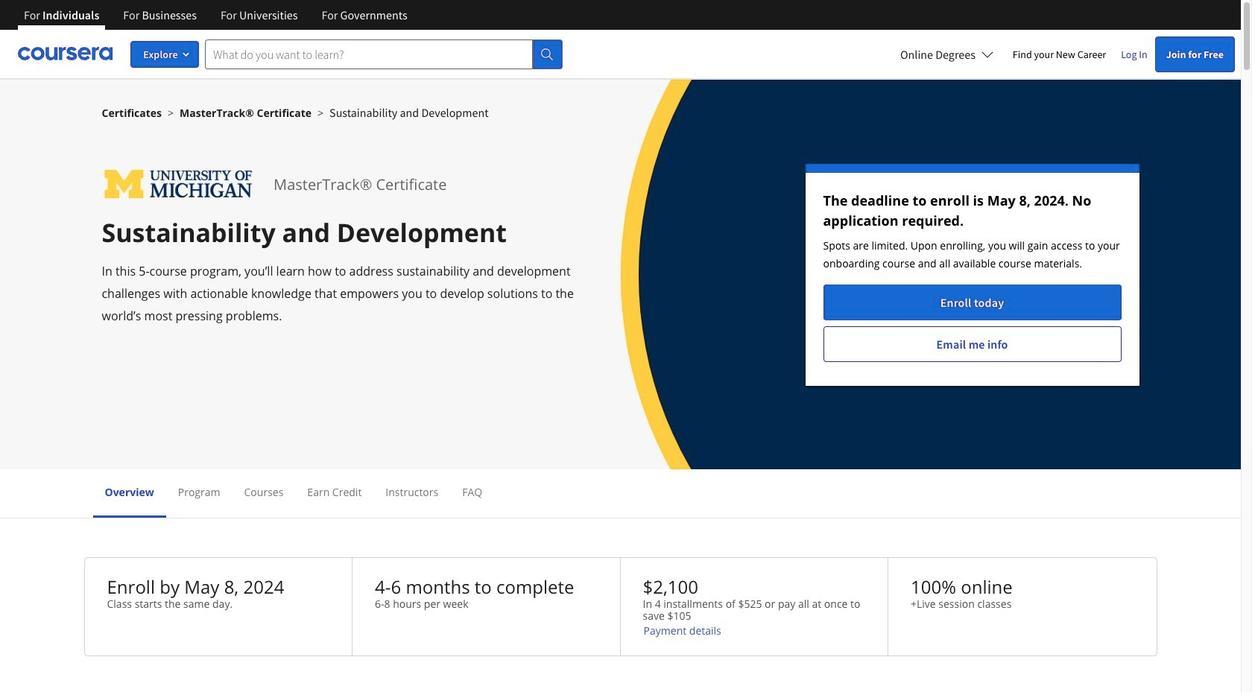 Task type: locate. For each thing, give the bounding box(es) containing it.
coursera image
[[18, 42, 113, 66]]

certificate menu element
[[93, 470, 1149, 518]]

status
[[806, 164, 1140, 386]]

None search field
[[205, 39, 563, 69]]

university of michigan image
[[102, 164, 256, 205]]



Task type: describe. For each thing, give the bounding box(es) containing it.
What do you want to learn? text field
[[205, 39, 533, 69]]

banner navigation
[[12, 0, 419, 41]]



Task type: vqa. For each thing, say whether or not it's contained in the screenshot.
Banner navigation
yes



